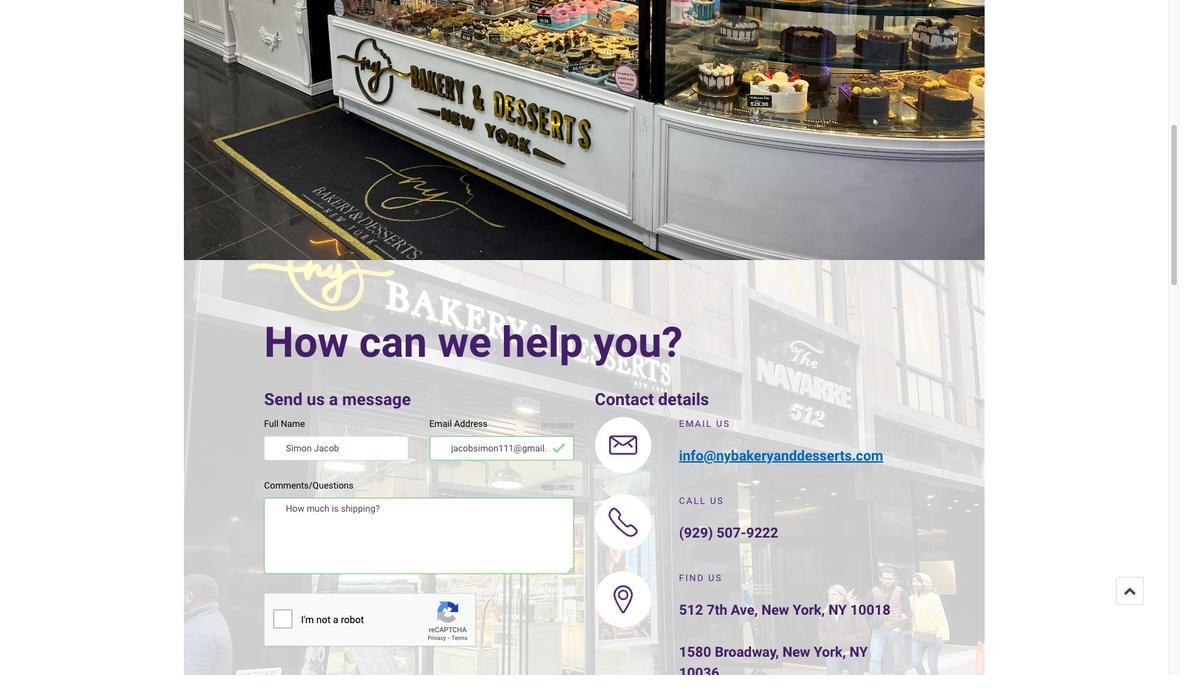 Task type: locate. For each thing, give the bounding box(es) containing it.
None text field
[[264, 436, 409, 461]]

top of page image
[[1124, 585, 1136, 598]]

None text field
[[429, 436, 574, 461], [264, 498, 574, 575], [429, 436, 574, 461], [264, 498, 574, 575]]



